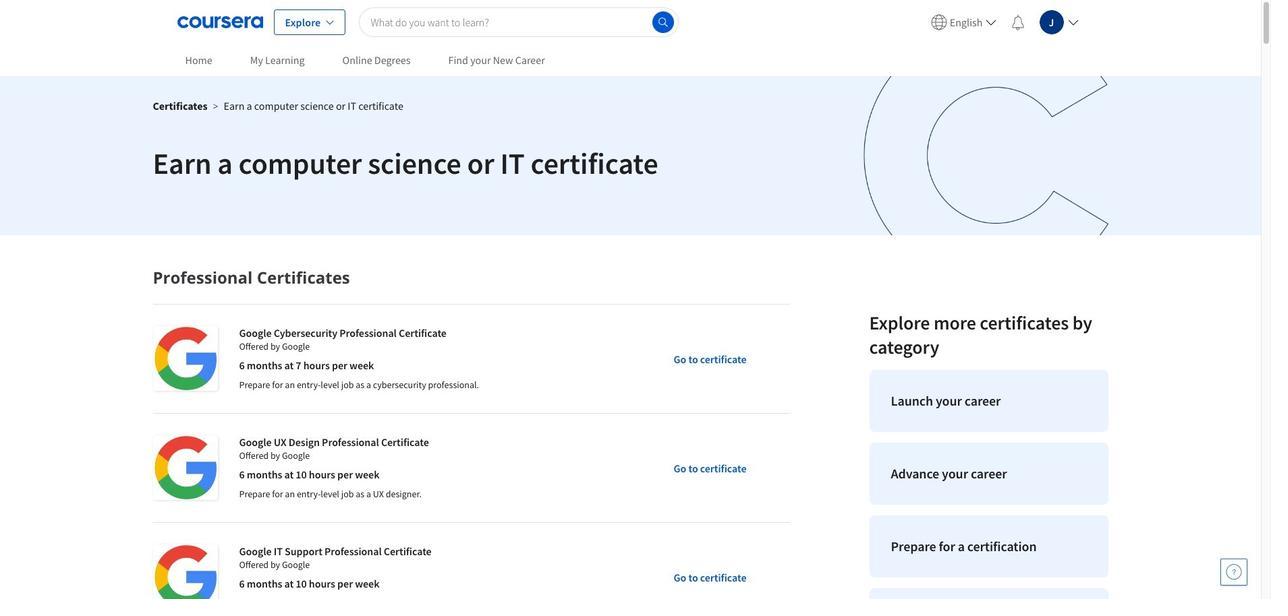 Task type: vqa. For each thing, say whether or not it's contained in the screenshot.
the "Supply"
no



Task type: describe. For each thing, give the bounding box(es) containing it.
2 google image from the top
[[153, 436, 218, 501]]

3 google image from the top
[[153, 545, 218, 600]]



Task type: locate. For each thing, give the bounding box(es) containing it.
list
[[864, 365, 1114, 600]]

What do you want to learn? text field
[[359, 7, 679, 37]]

0 vertical spatial google image
[[153, 327, 218, 391]]

google image
[[153, 327, 218, 391], [153, 436, 218, 501], [153, 545, 218, 600]]

1 google image from the top
[[153, 327, 218, 391]]

coursera image
[[177, 11, 263, 33]]

help center image
[[1226, 565, 1243, 581]]

2 vertical spatial google image
[[153, 545, 218, 600]]

None search field
[[359, 7, 679, 37]]

1 vertical spatial google image
[[153, 436, 218, 501]]



